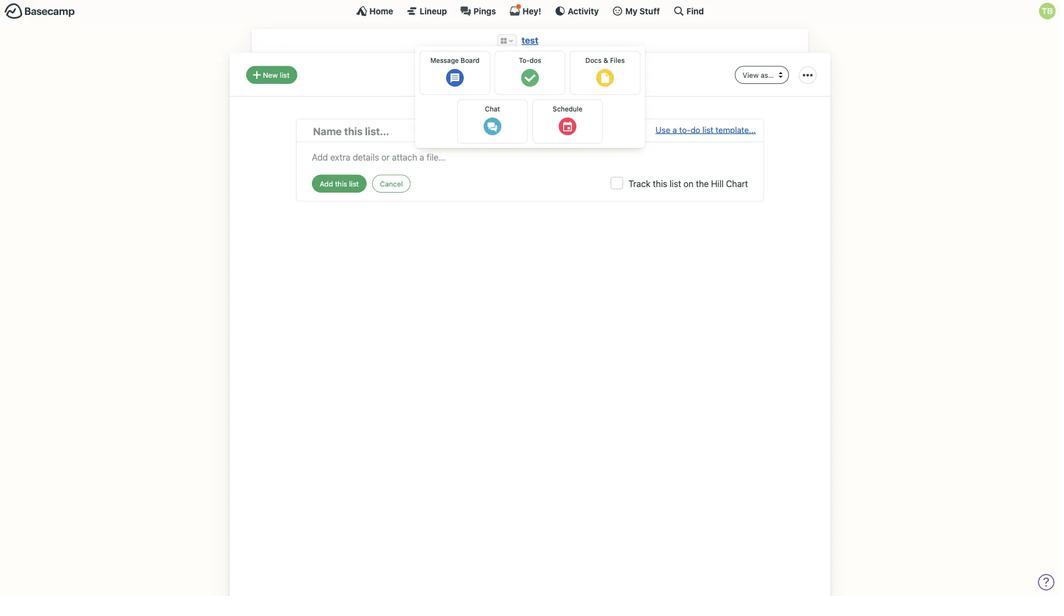 Task type: vqa. For each thing, say whether or not it's contained in the screenshot.
Message. associated with You're
no



Task type: describe. For each thing, give the bounding box(es) containing it.
template...
[[716, 125, 756, 134]]

hey!
[[523, 6, 542, 16]]

hey! button
[[510, 4, 542, 17]]

2 horizontal spatial list
[[703, 125, 714, 134]]

pings
[[474, 6, 496, 16]]

docs & files
[[586, 56, 625, 64]]

a
[[673, 125, 678, 134]]

cancel button
[[372, 175, 411, 193]]

message board link
[[420, 51, 491, 95]]

stuff
[[640, 6, 661, 16]]

files
[[611, 56, 625, 64]]

docs & files link
[[570, 51, 641, 95]]

home link
[[356, 6, 394, 17]]

track
[[629, 178, 651, 189]]

Name this list… text field
[[313, 123, 656, 139]]

view as…
[[743, 71, 775, 79]]

my stuff
[[626, 6, 661, 16]]

pings button
[[461, 6, 496, 17]]

board
[[461, 56, 480, 64]]

activity link
[[555, 6, 599, 17]]

message board
[[431, 56, 480, 64]]

switch accounts image
[[4, 3, 75, 20]]

docs
[[586, 56, 602, 64]]

my stuff button
[[613, 6, 661, 17]]

my
[[626, 6, 638, 16]]

main element
[[0, 0, 1061, 22]]

dos down test link
[[529, 64, 559, 85]]

do
[[691, 125, 701, 134]]

to-
[[680, 125, 691, 134]]

new
[[263, 71, 278, 79]]

lineup
[[420, 6, 447, 16]]

use a to-do list template... link
[[656, 123, 756, 139]]

find
[[687, 6, 704, 16]]

activity
[[568, 6, 599, 16]]

new list
[[263, 71, 290, 79]]



Task type: locate. For each thing, give the bounding box(es) containing it.
view
[[743, 71, 759, 79]]

hill chart
[[712, 178, 749, 189]]

to-
[[519, 56, 530, 64], [502, 64, 529, 85]]

to-dos down test link
[[502, 64, 559, 85]]

list right do
[[703, 125, 714, 134]]

chat link
[[458, 99, 528, 144]]

tim burton image
[[1040, 3, 1057, 19]]

the
[[696, 178, 709, 189]]

schedule link
[[533, 99, 603, 144]]

schedule
[[553, 105, 583, 113]]

as…
[[761, 71, 775, 79]]

cancel
[[380, 180, 403, 188]]

1 vertical spatial list
[[703, 125, 714, 134]]

to- down test link
[[502, 64, 529, 85]]

to-dos
[[519, 56, 542, 64], [502, 64, 559, 85]]

lineup link
[[407, 6, 447, 17]]

to-dos inside to-dos link
[[519, 56, 542, 64]]

this
[[653, 178, 668, 189]]

0 vertical spatial list
[[280, 71, 290, 79]]

to-dos down test
[[519, 56, 542, 64]]

home
[[370, 6, 394, 16]]

to- down test
[[519, 56, 530, 64]]

list right new
[[280, 71, 290, 79]]

list left on
[[670, 178, 682, 189]]

to- inside to-dos link
[[519, 56, 530, 64]]

new list link
[[246, 66, 298, 84]]

message
[[431, 56, 459, 64]]

1 horizontal spatial list
[[670, 178, 682, 189]]

dos
[[530, 56, 542, 64], [529, 64, 559, 85]]

2 vertical spatial list
[[670, 178, 682, 189]]

track this list on the hill chart
[[629, 178, 749, 189]]

None text field
[[312, 148, 749, 164]]

on
[[684, 178, 694, 189]]

test link
[[522, 35, 539, 46]]

0 horizontal spatial list
[[280, 71, 290, 79]]

to-dos link
[[495, 51, 566, 95]]

use a to-do list template...
[[656, 125, 756, 134]]

None submit
[[312, 175, 367, 193]]

test
[[522, 35, 539, 46]]

list
[[280, 71, 290, 79], [703, 125, 714, 134], [670, 178, 682, 189]]

chat
[[485, 105, 500, 113]]

use
[[656, 125, 671, 134]]

dos down test
[[530, 56, 542, 64]]

view as… button
[[736, 66, 790, 84]]

find button
[[674, 6, 704, 17]]

&
[[604, 56, 609, 64]]



